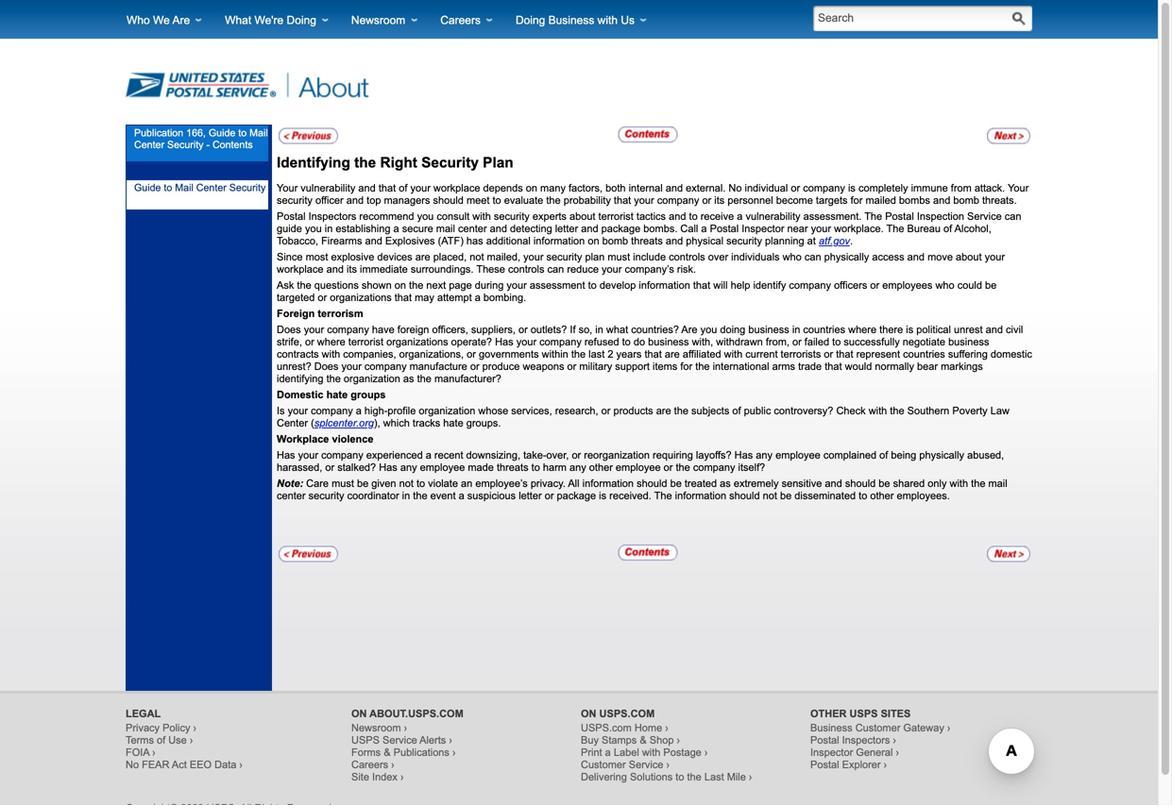 Task type: vqa. For each thing, say whether or not it's contained in the screenshot.
the time to the middle
no



Task type: describe. For each thing, give the bounding box(es) containing it.
1 vertical spatial can
[[805, 251, 821, 263]]

to inside postal inspectors recommend you consult with security experts about terrorist tactics and to receive a vulnerability assessment. the postal inspection service can guide you in establishing a secure mail center and detecting letter and package bombs. call a postal inspector near your workplace. the bureau of alcohol, tobacco, firearms and explosives (atf) has additional information on bomb threats and physical security planning at
[[689, 211, 698, 223]]

civil
[[1006, 324, 1023, 336]]

and up top
[[358, 183, 376, 194]]

and up additional
[[490, 223, 507, 235]]

postal up guide
[[277, 211, 306, 223]]

has
[[467, 235, 483, 247]]

officers,
[[432, 324, 468, 336]]

link to "letter or package bombs and bomb threats" image for link to "handling and processing mail safely" image
[[279, 128, 338, 144]]

eeo
[[190, 759, 212, 771]]

to left the violate
[[417, 478, 425, 490]]

on for on about.usps.com newsroom › usps service alerts › forms & publications › careers › site index ›
[[351, 708, 367, 720]]

manufacturer?
[[434, 373, 501, 385]]

has up itself?
[[735, 450, 753, 462]]

the left right
[[354, 155, 376, 171]]

1 vertical spatial are
[[665, 349, 680, 361]]

& inside on usps.com usps.com home › buy stamps & shop › print a label with postage › customer service › delivering solutions to the last mile ›
[[640, 735, 647, 747]]

inspector inside postal inspectors recommend you consult with security experts about terrorist tactics and to receive a vulnerability assessment. the postal inspection service can guide you in establishing a secure mail center and detecting letter and package bombs. call a postal inspector near your workplace. the bureau of alcohol, tobacco, firearms and explosives (atf) has additional information on bomb threats and physical security planning at
[[742, 223, 784, 235]]

mile ›
[[727, 772, 752, 784]]

your up the bombing.
[[507, 280, 527, 292]]

1 your from the left
[[277, 183, 298, 194]]

questions
[[314, 280, 359, 292]]

should up received.
[[637, 478, 667, 490]]

your up managers
[[410, 183, 431, 194]]

link to "handling and processing mail safely" image
[[987, 128, 1031, 144]]

1 vertical spatial security
[[421, 155, 479, 171]]

and up call
[[669, 211, 686, 223]]

external.
[[686, 183, 726, 194]]

terrorism
[[318, 308, 363, 320]]

1 horizontal spatial countries
[[903, 349, 945, 361]]

or right officers
[[870, 280, 880, 292]]

must inside since most explosive devices are placed, not mailed, your security plan must include controls over individuals who can physically access and move about your workplace and its immediate surroundings. these controls can reduce your company's risk. ask the questions shown on the next page during your assessment to develop information that will help identify company officers or employees who could be targeted or organizations that may attempt a bombing. foreign terrorism does your company have foreign officers, suppliers, or outlets? if so, in what countries? are you doing business in countries where there is political unrest and civil strife, or where terrorist organizations operate? has your company refused to do business with, withdrawn from, or failed to successfully negotiate business contracts with companies, organizations, or governments within the last 2 years that are affiliated with current terrorists or that represent countries suffering domestic unrest? does your company manufacture or produce weapons or military support items for the international arms trade that would normally bear markings identifying the organization as the manufacturer? domestic hate groups
[[608, 251, 630, 263]]

page
[[449, 280, 472, 292]]

in inside postal inspectors recommend you consult with security experts about terrorist tactics and to receive a vulnerability assessment. the postal inspection service can guide you in establishing a secure mail center and detecting letter and package bombs. call a postal inspector near your workplace. the bureau of alcohol, tobacco, firearms and explosives (atf) has additional information on bomb threats and physical security planning at
[[325, 223, 333, 235]]

company down external.
[[657, 195, 699, 207]]

link to "handling and processing mail safely" image
[[987, 547, 1031, 563]]

is inside care must be given not to violate an employee's privacy. all information should be treated as extremely sensitive and should be shared only with the mail center security coordinator in the event a suspicious letter or package is received. the information should not be disseminated to other employees.
[[599, 490, 607, 502]]

1 vertical spatial who
[[936, 280, 955, 292]]

has down experienced
[[379, 462, 397, 474]]

0 horizontal spatial guide
[[134, 182, 161, 194]]

0 vertical spatial are
[[415, 251, 430, 263]]

1 horizontal spatial where
[[848, 324, 877, 336]]

information down treated
[[675, 490, 726, 502]]

during
[[475, 280, 504, 292]]

or up the manufacturer?
[[470, 361, 479, 373]]

0 horizontal spatial business
[[648, 336, 689, 348]]

mailed
[[866, 195, 896, 207]]

the left 'event'
[[413, 490, 428, 502]]

legal privacy policy › terms of use › foia › no fear act eeo data ›
[[126, 708, 243, 771]]

on inside since most explosive devices are placed, not mailed, your security plan must include controls over individuals who can physically access and move about your workplace and its immediate surroundings. these controls can reduce your company's risk. ask the questions shown on the next page during your assessment to develop information that will help identify company officers or employees who could be targeted or organizations that may attempt a bombing. foreign terrorism does your company have foreign officers, suppliers, or outlets? if so, in what countries? are you doing business in countries where there is political unrest and civil strife, or where terrorist organizations operate? has your company refused to do business with, withdrawn from, or failed to successfully negotiate business contracts with companies, organizations, or governments within the last 2 years that are affiliated with current terrorists or that represent countries suffering domestic unrest? does your company manufacture or produce weapons or military support items for the international arms trade that would normally bear markings identifying the organization as the manufacturer? domestic hate groups
[[395, 280, 406, 292]]

is inside since most explosive devices are placed, not mailed, your security plan must include controls over individuals who can physically access and move about your workplace and its immediate surroundings. these controls can reduce your company's risk. ask the questions shown on the next page during your assessment to develop information that will help identify company officers or employees who could be targeted or organizations that may attempt a bombing. foreign terrorism does your company have foreign officers, suppliers, or outlets? if so, in what countries? are you doing business in countries where there is political unrest and civil strife, or where terrorist organizations operate? has your company refused to do business with, withdrawn from, or failed to successfully negotiate business contracts with companies, organizations, or governments within the last 2 years that are affiliated with current terrorists or that represent countries suffering domestic unrest? does your company manufacture or produce weapons or military support items for the international arms trade that would normally bear markings identifying the organization as the manufacturer? domestic hate groups
[[906, 324, 914, 336]]

doing inside "link"
[[516, 14, 545, 26]]

2 your from the left
[[1008, 183, 1029, 194]]

workplace inside since most explosive devices are placed, not mailed, your security plan must include controls over individuals who can physically access and move about your workplace and its immediate surroundings. these controls can reduce your company's risk. ask the questions shown on the next page during your assessment to develop information that will help identify company officers or employees who could be targeted or organizations that may attempt a bombing. foreign terrorism does your company have foreign officers, suppliers, or outlets? if so, in what countries? are you doing business in countries where there is political unrest and civil strife, or where terrorist organizations operate? has your company refused to do business with, withdrawn from, or failed to successfully negotiate business contracts with companies, organizations, or governments within the last 2 years that are affiliated with current terrorists or that represent countries suffering domestic unrest? does your company manufacture or produce weapons or military support items for the international arms trade that would normally bear markings identifying the organization as the manufacturer? domestic hate groups
[[277, 264, 324, 276]]

1 horizontal spatial center
[[196, 182, 227, 194]]

2 horizontal spatial business
[[948, 336, 989, 348]]

identifying the right security plan
[[277, 155, 514, 171]]

inspector inside other usps sites business customer gateway › postal inspectors › inspector general › postal explorer ›
[[810, 747, 853, 759]]

company right identify
[[789, 280, 831, 292]]

or up contracts
[[305, 336, 314, 348]]

service ›
[[629, 759, 670, 771]]

we're
[[255, 14, 284, 26]]

2 horizontal spatial employee
[[776, 450, 821, 462]]

plan
[[483, 155, 514, 171]]

1 vertical spatial does
[[314, 361, 339, 373]]

of inside legal privacy policy › terms of use › foia › no fear act eeo data ›
[[157, 735, 165, 747]]

or up the care
[[325, 462, 335, 474]]

a down recommend
[[393, 223, 399, 235]]

you inside since most explosive devices are placed, not mailed, your security plan must include controls over individuals who can physically access and move about your workplace and its immediate surroundings. these controls can reduce your company's risk. ask the questions shown on the next page during your assessment to develop information that will help identify company officers or employees who could be targeted or organizations that may attempt a bombing. foreign terrorism does your company have foreign officers, suppliers, or outlets? if so, in what countries? are you doing business in countries where there is political unrest and civil strife, or where terrorist organizations operate? has your company refused to do business with, withdrawn from, or failed to successfully negotiate business contracts with companies, organizations, or governments within the last 2 years that are affiliated with current terrorists or that represent countries suffering domestic unrest? does your company manufacture or produce weapons or military support items for the international arms trade that would normally bear markings identifying the organization as the manufacturer? domestic hate groups
[[700, 324, 717, 336]]

political
[[916, 324, 951, 336]]

to right failed
[[832, 336, 841, 348]]

or down within
[[567, 361, 577, 373]]

your inside workplace violence has your company experienced a recent downsizing, take-over, or reorganization requiring layoffs? has any employee complained of being physically abused, harassed, or stalked? has any employee made threats to harm any other employee or the company itself?
[[298, 450, 318, 462]]

and left move
[[907, 251, 925, 263]]

both
[[606, 183, 626, 194]]

threats inside postal inspectors recommend you consult with security experts about terrorist tactics and to receive a vulnerability assessment. the postal inspection service can guide you in establishing a secure mail center and detecting letter and package bombs. call a postal inspector near your workplace. the bureau of alcohol, tobacco, firearms and explosives (atf) has additional information on bomb threats and physical security planning at
[[631, 235, 663, 247]]

to down reduce at top
[[588, 280, 597, 292]]

a inside on usps.com usps.com home › buy stamps & shop › print a label with postage › customer service › delivering solutions to the last mile ›
[[605, 747, 611, 759]]

or down failed
[[824, 349, 833, 361]]

disseminated
[[795, 490, 856, 502]]

within
[[542, 349, 568, 361]]

privacy policy › link
[[126, 723, 197, 734]]

general ›
[[856, 747, 899, 759]]

no inside legal privacy policy › terms of use › foia › no fear act eeo data ›
[[126, 759, 139, 771]]

1 vertical spatial mail
[[175, 182, 193, 194]]

or down requiring
[[664, 462, 673, 474]]

or down operate?
[[467, 349, 476, 361]]

successfully
[[844, 336, 900, 348]]

to down publication
[[164, 182, 172, 194]]

2 vertical spatial security
[[229, 182, 266, 194]]

be left treated
[[670, 478, 682, 490]]

the left the southern
[[890, 405, 905, 417]]

a inside since most explosive devices are placed, not mailed, your security plan must include controls over individuals who can physically access and move about your workplace and its immediate surroundings. these controls can reduce your company's risk. ask the questions shown on the next page during your assessment to develop information that will help identify company officers or employees who could be targeted or organizations that may attempt a bombing. foreign terrorism does your company have foreign officers, suppliers, or outlets? if so, in what countries? are you doing business in countries where there is political unrest and civil strife, or where terrorist organizations operate? has your company refused to do business with, withdrawn from, or failed to successfully negotiate business contracts with companies, organizations, or governments within the last 2 years that are affiliated with current terrorists or that represent countries suffering domestic unrest? does your company manufacture or produce weapons or military support items for the international arms trade that would normally bear markings identifying the organization as the manufacturer? domestic hate groups
[[475, 292, 481, 304]]

if
[[570, 324, 576, 336]]

0 vertical spatial organizations
[[330, 292, 392, 304]]

experts
[[533, 211, 567, 223]]

0 horizontal spatial countries
[[803, 324, 845, 336]]

security inside publication 166, guide to mail center security - contents
[[167, 139, 204, 151]]

company up targets
[[803, 183, 845, 194]]

recent
[[434, 450, 463, 462]]

event
[[430, 490, 456, 502]]

your down alcohol,
[[985, 251, 1005, 263]]

package inside care must be given not to violate an employee's privacy. all information should be treated as extremely sensitive and should be shared only with the mail center security coordinator in the event a suspicious letter or package is received. the information should not be disseminated to other employees.
[[557, 490, 596, 502]]

1 vertical spatial organizations
[[386, 336, 448, 348]]

harm
[[543, 462, 567, 474]]

inspection
[[917, 211, 964, 223]]

should inside your vulnerability and that of your workplace depends on many factors, both internal and external. no individual or company is completely immune from attack. your security officer and top managers should meet to evaluate the probability that your company or its personnel become targets for mailed bombs and bomb threats.
[[433, 195, 464, 207]]

(atf)
[[438, 235, 464, 247]]

center inside postal inspectors recommend you consult with security experts about terrorist tactics and to receive a vulnerability assessment. the postal inspection service can guide you in establishing a secure mail center and detecting letter and package bombs. call a postal inspector near your workplace. the bureau of alcohol, tobacco, firearms and explosives (atf) has additional information on bomb threats and physical security planning at
[[458, 223, 487, 235]]

since most explosive devices are placed, not mailed, your security plan must include controls over individuals who can physically access and move about your workplace and its immediate surroundings. these controls can reduce your company's risk. link
[[277, 251, 1005, 276]]

and down bombs.
[[666, 235, 683, 247]]

0 horizontal spatial employee
[[420, 462, 465, 474]]

completely
[[859, 183, 908, 194]]

no inside your vulnerability and that of your workplace depends on many factors, both internal and external. no individual or company is completely immune from attack. your security officer and top managers should meet to evaluate the probability that your company or its personnel become targets for mailed bombs and bomb threats.
[[729, 183, 742, 194]]

your down internal
[[634, 195, 654, 207]]

foreign terrorism link
[[277, 308, 363, 320]]

personnel
[[728, 195, 773, 207]]

the left subjects
[[674, 405, 689, 417]]

represent
[[856, 349, 900, 361]]

bombs.
[[644, 223, 678, 235]]

be up the coordinator
[[357, 478, 369, 490]]

mailed,
[[487, 251, 520, 263]]

that down both
[[614, 195, 631, 207]]

1 horizontal spatial employee
[[616, 462, 661, 474]]

and left civil in the right of the page
[[986, 324, 1003, 336]]

trade
[[798, 361, 822, 373]]

or down external.
[[702, 195, 711, 207]]

no fear act eeo data › link
[[126, 759, 243, 771]]

alcohol,
[[955, 223, 992, 235]]

of inside postal inspectors recommend you consult with security experts about terrorist tactics and to receive a vulnerability assessment. the postal inspection service can guide you in establishing a secure mail center and detecting letter and package bombs. call a postal inspector near your workplace. the bureau of alcohol, tobacco, firearms and explosives (atf) has additional information on bomb threats and physical security planning at
[[944, 223, 952, 235]]

a inside is your company a high-profile organization whose services, research, or products are the subjects of public controversy? check with the southern poverty law center (
[[356, 405, 362, 417]]

stalked?
[[337, 462, 376, 474]]

1 horizontal spatial hate
[[443, 418, 463, 430]]

and up questions
[[326, 264, 344, 276]]

your down companies,
[[341, 361, 362, 373]]

package inside postal inspectors recommend you consult with security experts about terrorist tactics and to receive a vulnerability assessment. the postal inspection service can guide you in establishing a secure mail center and detecting letter and package bombs. call a postal inspector near your workplace. the bureau of alcohol, tobacco, firearms and explosives (atf) has additional information on bomb threats and physical security planning at
[[601, 223, 641, 235]]

firearms
[[321, 235, 362, 247]]

security up individuals
[[726, 235, 762, 247]]

center inside is your company a high-profile organization whose services, research, or products are the subjects of public controversy? check with the southern poverty law center (
[[277, 418, 308, 430]]

the up domestic hate groups link
[[326, 373, 341, 385]]

and down establishing
[[365, 235, 382, 247]]

to right disseminated
[[859, 490, 867, 502]]

company up within
[[540, 336, 582, 348]]

support
[[615, 361, 650, 373]]

that up items
[[645, 349, 662, 361]]

in up refused
[[595, 324, 603, 336]]

attack.
[[975, 183, 1005, 194]]

1 horizontal spatial the
[[864, 211, 882, 223]]

and left top
[[346, 195, 364, 207]]

2 horizontal spatial any
[[756, 450, 773, 462]]

and up inspection
[[933, 195, 951, 207]]

organization inside is your company a high-profile organization whose services, research, or products are the subjects of public controversy? check with the southern poverty law center (
[[419, 405, 475, 417]]

what
[[606, 324, 628, 336]]

downsizing,
[[466, 450, 520, 462]]

the inside workplace violence has your company experienced a recent downsizing, take-over, or reorganization requiring layoffs? has any employee complained of being physically abused, harassed, or stalked? has any employee made threats to harm any other employee or the company itself?
[[676, 462, 690, 474]]

experienced
[[366, 450, 423, 462]]

letter inside postal inspectors recommend you consult with security experts about terrorist tactics and to receive a vulnerability assessment. the postal inspection service can guide you in establishing a secure mail center and detecting letter and package bombs. call a postal inspector near your workplace. the bureau of alcohol, tobacco, firearms and explosives (atf) has additional information on bomb threats and physical security planning at
[[555, 223, 578, 235]]

a inside care must be given not to violate an employee's privacy. all information should be treated as extremely sensitive and should be shared only with the mail center security coordinator in the event a suspicious letter or package is received. the information should not be disseminated to other employees.
[[459, 490, 464, 502]]

0 vertical spatial are
[[172, 14, 190, 26]]

print
[[581, 747, 602, 759]]

newsroom ›
[[351, 723, 407, 734]]

guide
[[277, 223, 302, 235]]

0 horizontal spatial any
[[400, 462, 417, 474]]

groups
[[351, 389, 386, 401]]

terrorist inside since most explosive devices are placed, not mailed, your security plan must include controls over individuals who can physically access and move about your workplace and its immediate surroundings. these controls can reduce your company's risk. ask the questions shown on the next page during your assessment to develop information that will help identify company officers or employees who could be targeted or organizations that may attempt a bombing. foreign terrorism does your company have foreign officers, suppliers, or outlets? if so, in what countries? are you doing business in countries where there is political unrest and civil strife, or where terrorist organizations operate? has your company refused to do business with, withdrawn from, or failed to successfully negotiate business contracts with companies, organizations, or governments within the last 2 years that are affiliated with current terrorists or that represent countries suffering domestic unrest? does your company manufacture or produce weapons or military support items for the international arms trade that would normally bear markings identifying the organization as the manufacturer? domestic hate groups
[[348, 336, 384, 348]]

last
[[705, 772, 724, 784]]

postal inspectors recommend you consult with security experts about terrorist tactics and to receive a vulnerability assessment. the postal inspection service can guide you in establishing a secure mail center and detecting letter and package bombs. call a postal inspector near your workplace. the bureau of alcohol, tobacco, firearms and explosives (atf) has additional information on bomb threats and physical security planning at
[[277, 211, 1022, 247]]

0 horizontal spatial controls
[[508, 264, 545, 276]]

index ›
[[372, 772, 404, 784]]

to up years
[[622, 336, 631, 348]]

business customer gateway › link
[[810, 723, 951, 734]]

devices
[[377, 251, 412, 263]]

usps inside other usps sites business customer gateway › postal inspectors › inspector general › postal explorer ›
[[850, 708, 878, 720]]

company up stalked?
[[321, 450, 363, 462]]

forms
[[351, 747, 381, 759]]

or up foreign terrorism link
[[318, 292, 327, 304]]

1 horizontal spatial controls
[[669, 251, 705, 263]]

that left will
[[693, 280, 711, 292]]

that up top
[[379, 183, 396, 194]]

mail inside care must be given not to violate an employee's privacy. all information should be treated as extremely sensitive and should be shared only with the mail center security coordinator in the event a suspicious letter or package is received. the information should not be disseminated to other employees.
[[988, 478, 1008, 490]]

information up received.
[[582, 478, 634, 490]]

managers
[[384, 195, 430, 207]]

have
[[372, 324, 395, 336]]

its inside since most explosive devices are placed, not mailed, your security plan must include controls over individuals who can physically access and move about your workplace and its immediate surroundings. these controls can reduce your company's risk. ask the questions shown on the next page during your assessment to develop information that will help identify company officers or employees who could be targeted or organizations that may attempt a bombing. foreign terrorism does your company have foreign officers, suppliers, or outlets? if so, in what countries? are you doing business in countries where there is political unrest and civil strife, or where terrorist organizations operate? has your company refused to do business with, withdrawn from, or failed to successfully negotiate business contracts with companies, organizations, or governments within the last 2 years that are affiliated with current terrorists or that represent countries suffering domestic unrest? does your company manufacture or produce weapons or military support items for the international arms trade that would normally bear markings identifying the organization as the manufacturer? domestic hate groups
[[347, 264, 357, 276]]

bomb inside postal inspectors recommend you consult with security experts about terrorist tactics and to receive a vulnerability assessment. the postal inspection service can guide you in establishing a secure mail center and detecting letter and package bombs. call a postal inspector near your workplace. the bureau of alcohol, tobacco, firearms and explosives (atf) has additional information on bomb threats and physical security planning at
[[602, 235, 628, 247]]

bear
[[917, 361, 938, 373]]

0 horizontal spatial can
[[547, 264, 564, 276]]

site index › link
[[351, 772, 404, 784]]

or up terrorists
[[792, 336, 802, 348]]

suffering
[[948, 349, 988, 361]]

that right trade at the top right of page
[[825, 361, 842, 373]]

a down personnel
[[737, 211, 743, 223]]

mail inside publication 166, guide to mail center security - contents
[[249, 128, 268, 139]]

other inside workplace violence has your company experienced a recent downsizing, take-over, or reorganization requiring layoffs? has any employee complained of being physically abused, harassed, or stalked? has any employee made threats to harm any other employee or the company itself?
[[589, 462, 613, 474]]

company down terrorism at the left of page
[[327, 324, 369, 336]]

are inside is your company a high-profile organization whose services, research, or products are the subjects of public controversy? check with the southern poverty law center (
[[656, 405, 671, 417]]

1 horizontal spatial business
[[748, 324, 789, 336]]

should down extremely
[[729, 490, 760, 502]]

2 vertical spatial not
[[763, 490, 777, 502]]

manufacture
[[410, 361, 467, 373]]

guide inside publication 166, guide to mail center security - contents
[[209, 128, 236, 139]]

affiliated
[[683, 349, 721, 361]]

site
[[351, 772, 369, 784]]

your vulnerability and that of your workplace depends on many factors, both internal and external. no individual or company is completely immune from attack. your security officer and top managers should meet to evaluate the probability that your company or its personnel become targets for mailed bombs and bomb threats.
[[277, 183, 1029, 207]]

to inside on usps.com usps.com home › buy stamps & shop › print a label with postage › customer service › delivering solutions to the last mile ›
[[676, 772, 684, 784]]

1 doing from the left
[[287, 14, 316, 26]]

does your company have foreign officers, suppliers, or outlets? if so, in what countries? are you doing business in countries where there is political unrest and civil strife, or where terrorist organizations operate? has your company refused to do business with, withdrawn from, or failed to successfully negotiate business contracts with companies, organizations, or governments within the last 2 years that are affiliated with current terrorists or that represent countries suffering domestic unrest? does your company manufacture or produce weapons or military support items for the international arms trade that would normally bear markings identifying the organization as the manufacturer? link
[[277, 324, 1032, 385]]

we
[[153, 14, 170, 26]]

explosives
[[385, 235, 435, 247]]

the up may
[[409, 280, 423, 292]]

that up would
[[836, 349, 854, 361]]

for inside since most explosive devices are placed, not mailed, your security plan must include controls over individuals who can physically access and move about your workplace and its immediate surroundings. these controls can reduce your company's risk. ask the questions shown on the next page during your assessment to develop information that will help identify company officers or employees who could be targeted or organizations that may attempt a bombing. foreign terrorism does your company have foreign officers, suppliers, or outlets? if so, in what countries? are you doing business in countries where there is political unrest and civil strife, or where terrorist organizations operate? has your company refused to do business with, withdrawn from, or failed to successfully negotiate business contracts with companies, organizations, or governments within the last 2 years that are affiliated with current terrorists or that represent countries suffering domestic unrest? does your company manufacture or produce weapons or military support items for the international arms trade that would normally bear markings identifying the organization as the manufacturer? domestic hate groups
[[680, 361, 693, 373]]

postal down receive
[[710, 223, 739, 235]]

public
[[744, 405, 771, 417]]

your down foreign terrorism link
[[304, 324, 324, 336]]

identifying
[[277, 373, 324, 385]]

service inside postal inspectors recommend you consult with security experts about terrorist tactics and to receive a vulnerability assessment. the postal inspection service can guide you in establishing a secure mail center and detecting letter and package bombs. call a postal inspector near your workplace. the bureau of alcohol, tobacco, firearms and explosives (atf) has additional information on bomb threats and physical security planning at
[[967, 211, 1002, 223]]

being
[[891, 450, 917, 462]]

the down manufacture
[[417, 373, 432, 385]]

privacy
[[126, 723, 160, 734]]

with down withdrawn
[[724, 349, 743, 361]]

companies,
[[343, 349, 396, 361]]

on inside your vulnerability and that of your workplace depends on many factors, both internal and external. no individual or company is completely immune from attack. your security officer and top managers should meet to evaluate the probability that your company or its personnel become targets for mailed bombs and bomb threats.
[[526, 183, 537, 194]]

on usps.com usps.com home › buy stamps & shop › print a label with postage › customer service › delivering solutions to the last mile ›
[[581, 708, 752, 784]]

link to "letter or package bombs and bomb threats" image for link to "handling and processing mail safely" icon
[[279, 547, 338, 563]]

postal down inspector general › link
[[810, 759, 839, 771]]

your vulnerability and that of your workplace depends on many factors, both internal and external. no individual or company is completely immune from attack. your security officer and top managers should meet to evaluate the probability that your company or its personnel become targets for mailed bombs and bomb threats. link
[[277, 183, 1029, 207]]

to inside workplace violence has your company experienced a recent downsizing, take-over, or reorganization requiring layoffs? has any employee complained of being physically abused, harassed, or stalked? has any employee made threats to harm any other employee or the company itself?
[[531, 462, 540, 474]]

security down evaluate
[[494, 211, 530, 223]]

of inside your vulnerability and that of your workplace depends on many factors, both internal and external. no individual or company is completely immune from attack. your security officer and top managers should meet to evaluate the probability that your company or its personnel become targets for mailed bombs and bomb threats.
[[399, 183, 408, 194]]

include
[[633, 251, 666, 263]]

information inside since most explosive devices are placed, not mailed, your security plan must include controls over individuals who can physically access and move about your workplace and its immediate surroundings. these controls can reduce your company's risk. ask the questions shown on the next page during your assessment to develop information that will help identify company officers or employees who could be targeted or organizations that may attempt a bombing. foreign terrorism does your company have foreign officers, suppliers, or outlets? if so, in what countries? are you doing business in countries where there is political unrest and civil strife, or where terrorist organizations operate? has your company refused to do business with, withdrawn from, or failed to successfully negotiate business contracts with companies, organizations, or governments within the last 2 years that are affiliated with current terrorists or that represent countries suffering domestic unrest? does your company manufacture or produce weapons or military support items for the international arms trade that would normally bear markings identifying the organization as the manufacturer? domestic hate groups
[[639, 280, 690, 292]]

or right over,
[[572, 450, 581, 462]]

buy stamps & shop › link
[[581, 735, 680, 747]]

the down affiliated on the top of page
[[695, 361, 710, 373]]

hate inside since most explosive devices are placed, not mailed, your security plan must include controls over individuals who can physically access and move about your workplace and its immediate surroundings. these controls can reduce your company's risk. ask the questions shown on the next page during your assessment to develop information that will help identify company officers or employees who could be targeted or organizations that may attempt a bombing. foreign terrorism does your company have foreign officers, suppliers, or outlets? if so, in what countries? are you doing business in countries where there is political unrest and civil strife, or where terrorist organizations operate? has your company refused to do business with, withdrawn from, or failed to successfully negotiate business contracts with companies, organizations, or governments within the last 2 years that are affiliated with current terrorists or that represent countries suffering domestic unrest? does your company manufacture or produce weapons or military support items for the international arms trade that would normally bear markings identifying the organization as the manufacturer? domestic hate groups
[[326, 389, 348, 401]]

your up the develop on the right
[[602, 264, 622, 276]]

your down detecting
[[523, 251, 544, 263]]

negotiate
[[903, 336, 946, 348]]

harassed,
[[277, 462, 322, 474]]

postal down bombs
[[885, 211, 914, 223]]

targeted
[[277, 292, 315, 304]]

buy
[[581, 735, 599, 747]]

be left shared
[[879, 478, 890, 490]]

weapons
[[523, 361, 564, 373]]

mail inside postal inspectors recommend you consult with security experts about terrorist tactics and to receive a vulnerability assessment. the postal inspection service can guide you in establishing a secure mail center and detecting letter and package bombs. call a postal inspector near your workplace. the bureau of alcohol, tobacco, firearms and explosives (atf) has additional information on bomb threats and physical security planning at
[[436, 223, 455, 235]]

vulnerability inside your vulnerability and that of your workplace depends on many factors, both internal and external. no individual or company is completely immune from attack. your security officer and top managers should meet to evaluate the probability that your company or its personnel become targets for mailed bombs and bomb threats.
[[301, 183, 356, 194]]

careers › link
[[351, 759, 395, 771]]

as inside since most explosive devices are placed, not mailed, your security plan must include controls over individuals who can physically access and move about your workplace and its immediate surroundings. these controls can reduce your company's risk. ask the questions shown on the next page during your assessment to develop information that will help identify company officers or employees who could be targeted or organizations that may attempt a bombing. foreign terrorism does your company have foreign officers, suppliers, or outlets? if so, in what countries? are you doing business in countries where there is political unrest and civil strife, or where terrorist organizations operate? has your company refused to do business with, withdrawn from, or failed to successfully negotiate business contracts with companies, organizations, or governments within the last 2 years that are affiliated with current terrorists or that represent countries suffering domestic unrest? does your company manufacture or produce weapons or military support items for the international arms trade that would normally bear markings identifying the organization as the manufacturer? domestic hate groups
[[403, 373, 414, 385]]

evaluate
[[504, 195, 543, 207]]

is inside your vulnerability and that of your workplace depends on many factors, both internal and external. no individual or company is completely immune from attack. your security officer and top managers should meet to evaluate the probability that your company or its personnel become targets for mailed bombs and bomb threats.
[[848, 183, 856, 194]]

1 vertical spatial the
[[886, 223, 904, 235]]

of inside workplace violence has your company experienced a recent downsizing, take-over, or reorganization requiring layoffs? has any employee complained of being physically abused, harassed, or stalked? has any employee made threats to harm any other employee or the company itself?
[[880, 450, 888, 462]]

which
[[383, 418, 410, 430]]

arms
[[772, 361, 795, 373]]

and right internal
[[666, 183, 683, 194]]

service inside on about.usps.com newsroom › usps service alerts › forms & publications › careers › site index ›
[[383, 735, 417, 747]]



Task type: locate. For each thing, give the bounding box(es) containing it.
the inside your vulnerability and that of your workplace depends on many factors, both internal and external. no individual or company is completely immune from attack. your security officer and top managers should meet to evaluate the probability that your company or its personnel become targets for mailed bombs and bomb threats.
[[546, 195, 561, 207]]

the inside care must be given not to violate an employee's privacy. all information should be treated as extremely sensitive and should be shared only with the mail center security coordinator in the event a suspicious letter or package is received. the information should not be disseminated to other employees.
[[654, 490, 672, 502]]

hate right tracks
[[443, 418, 463, 430]]

terrorist inside postal inspectors recommend you consult with security experts about terrorist tactics and to receive a vulnerability assessment. the postal inspection service can guide you in establishing a secure mail center and detecting letter and package bombs. call a postal inspector near your workplace. the bureau of alcohol, tobacco, firearms and explosives (atf) has additional information on bomb threats and physical security planning at
[[598, 211, 634, 223]]

information inside postal inspectors recommend you consult with security experts about terrorist tactics and to receive a vulnerability assessment. the postal inspection service can guide you in establishing a secure mail center and detecting letter and package bombs. call a postal inspector near your workplace. the bureau of alcohol, tobacco, firearms and explosives (atf) has additional information on bomb threats and physical security planning at
[[534, 235, 585, 247]]

1 vertical spatial hate
[[443, 418, 463, 430]]

letter down privacy.
[[519, 490, 542, 502]]

0 horizontal spatial who
[[783, 251, 802, 263]]

take-
[[523, 450, 546, 462]]

security inside your vulnerability and that of your workplace depends on many factors, both internal and external. no individual or company is completely immune from attack. your security officer and top managers should meet to evaluate the probability that your company or its personnel become targets for mailed bombs and bomb threats.
[[277, 195, 313, 207]]

a up physical
[[701, 223, 707, 235]]

security up guide
[[277, 195, 313, 207]]

1 horizontal spatial you
[[417, 211, 434, 223]]

security inside since most explosive devices are placed, not mailed, your security plan must include controls over individuals who can physically access and move about your workplace and its immediate surroundings. these controls can reduce your company's risk. ask the questions shown on the next page during your assessment to develop information that will help identify company officers or employees who could be targeted or organizations that may attempt a bombing. foreign terrorism does your company have foreign officers, suppliers, or outlets? if so, in what countries? are you doing business in countries where there is political unrest and civil strife, or where terrorist organizations operate? has your company refused to do business with, withdrawn from, or failed to successfully negotiate business contracts with companies, organizations, or governments within the last 2 years that are affiliated with current terrorists or that represent countries suffering domestic unrest? does your company manufacture or produce weapons or military support items for the international arms trade that would normally bear markings identifying the organization as the manufacturer? domestic hate groups
[[546, 251, 582, 263]]

to inside your vulnerability and that of your workplace depends on many factors, both internal and external. no individual or company is completely immune from attack. your security officer and top managers should meet to evaluate the probability that your company or its personnel become targets for mailed bombs and bomb threats.
[[493, 195, 501, 207]]

physical
[[686, 235, 724, 247]]

splcenter.org
[[314, 418, 374, 430]]

on inside on about.usps.com newsroom › usps service alerts › forms & publications › careers › site index ›
[[351, 708, 367, 720]]

usps inside on about.usps.com newsroom › usps service alerts › forms & publications › careers › site index ›
[[351, 735, 380, 747]]

customer inside other usps sites business customer gateway › postal inspectors › inspector general › postal explorer ›
[[855, 723, 901, 734]]

on for on usps.com usps.com home › buy stamps & shop › print a label with postage › customer service › delivering solutions to the last mile ›
[[581, 708, 597, 720]]

1 horizontal spatial vulnerability
[[746, 211, 801, 223]]

on up plan
[[588, 235, 599, 247]]

0 horizontal spatial usps
[[351, 735, 380, 747]]

1 vertical spatial link to "letter or package bombs and bomb threats" image
[[279, 547, 338, 563]]

a right print
[[605, 747, 611, 759]]

extremely
[[734, 478, 779, 490]]

link to "letter or package bombs and bomb threats" image
[[279, 128, 338, 144], [279, 547, 338, 563]]

workplace inside your vulnerability and that of your workplace depends on many factors, both internal and external. no individual or company is completely immune from attack. your security officer and top managers should meet to evaluate the probability that your company or its personnel become targets for mailed bombs and bomb threats.
[[433, 183, 480, 194]]

legal
[[126, 708, 161, 720]]

act
[[172, 759, 187, 771]]

0 vertical spatial does
[[277, 324, 301, 336]]

business inside other usps sites business customer gateway › postal inspectors › inspector general › postal explorer ›
[[810, 723, 853, 734]]

0 horizontal spatial you
[[305, 223, 322, 235]]

withdrawn
[[716, 336, 763, 348]]

controls
[[669, 251, 705, 263], [508, 264, 545, 276]]

organization up groups
[[344, 373, 400, 385]]

2 horizontal spatial is
[[906, 324, 914, 336]]

0 vertical spatial you
[[417, 211, 434, 223]]

bomb down from
[[953, 195, 979, 207]]

the left last
[[571, 349, 586, 361]]

with right contracts
[[322, 349, 340, 361]]

1 vertical spatial other
[[870, 490, 894, 502]]

2 on from the left
[[581, 708, 597, 720]]

0 vertical spatial bomb
[[953, 195, 979, 207]]

has inside since most explosive devices are placed, not mailed, your security plan must include controls over individuals who can physically access and move about your workplace and its immediate surroundings. these controls can reduce your company's risk. ask the questions shown on the next page during your assessment to develop information that will help identify company officers or employees who could be targeted or organizations that may attempt a bombing. foreign terrorism does your company have foreign officers, suppliers, or outlets? if so, in what countries? are you doing business in countries where there is political unrest and civil strife, or where terrorist organizations operate? has your company refused to do business with, withdrawn from, or failed to successfully negotiate business contracts with companies, organizations, or governments within the last 2 years that are affiliated with current terrorists or that represent countries suffering domestic unrest? does your company manufacture or produce weapons or military support items for the international arms trade that would normally bear markings identifying the organization as the manufacturer? domestic hate groups
[[495, 336, 514, 348]]

groups.
[[466, 418, 501, 430]]

the down abused,
[[971, 478, 986, 490]]

mail up 'contents'
[[249, 128, 268, 139]]

0 vertical spatial hate
[[326, 389, 348, 401]]

0 vertical spatial no
[[729, 183, 742, 194]]

usps up forms
[[351, 735, 380, 747]]

shown
[[362, 280, 392, 292]]

do
[[634, 336, 645, 348]]

in inside care must be given not to violate an employee's privacy. all information should be treated as extremely sensitive and should be shared only with the mail center security coordinator in the event a suspicious letter or package is received. the information should not be disseminated to other employees.
[[402, 490, 410, 502]]

from,
[[766, 336, 790, 348]]

has up governments
[[495, 336, 514, 348]]

1 vertical spatial are
[[681, 324, 698, 336]]

0 vertical spatial center
[[458, 223, 487, 235]]

access
[[872, 251, 905, 263]]

0 vertical spatial mail
[[436, 223, 455, 235]]

you up with,
[[700, 324, 717, 336]]

must inside care must be given not to violate an employee's privacy. all information should be treated as extremely sensitive and should be shared only with the mail center security coordinator in the event a suspicious letter or package is received. the information should not be disseminated to other employees.
[[332, 478, 354, 490]]

other usps sites business customer gateway › postal inspectors › inspector general › postal explorer ›
[[810, 708, 951, 771]]

0 vertical spatial who
[[783, 251, 802, 263]]

company down companies,
[[365, 361, 407, 373]]

are inside since most explosive devices are placed, not mailed, your security plan must include controls over individuals who can physically access and move about your workplace and its immediate surroundings. these controls can reduce your company's risk. ask the questions shown on the next page during your assessment to develop information that will help identify company officers or employees who could be targeted or organizations that may attempt a bombing. foreign terrorism does your company have foreign officers, suppliers, or outlets? if so, in what countries? are you doing business in countries where there is political unrest and civil strife, or where terrorist organizations operate? has your company refused to do business with, withdrawn from, or failed to successfully negotiate business contracts with companies, organizations, or governments within the last 2 years that are affiliated with current terrorists or that represent countries suffering domestic unrest? does your company manufacture or produce weapons or military support items for the international arms trade that would normally bear markings identifying the organization as the manufacturer? domestic hate groups
[[681, 324, 698, 336]]

ask the questions shown on the next page during your assessment to develop information that will help identify company officers or employees who could be targeted or organizations that may attempt a bombing. link
[[277, 280, 997, 304]]

2 horizontal spatial can
[[1005, 211, 1022, 223]]

mail up (atf)
[[436, 223, 455, 235]]

must down stalked?
[[332, 478, 354, 490]]

inspector up postal explorer › link
[[810, 747, 853, 759]]

1 horizontal spatial other
[[870, 490, 894, 502]]

2 vertical spatial center
[[277, 418, 308, 430]]

threats
[[631, 235, 663, 247], [497, 462, 529, 474]]

develop
[[600, 280, 636, 292]]

0 vertical spatial other
[[589, 462, 613, 474]]

on inside on usps.com usps.com home › buy stamps & shop › print a label with postage › customer service › delivering solutions to the last mile ›
[[581, 708, 597, 720]]

doing business with us link
[[509, 1, 656, 40]]

to up call
[[689, 211, 698, 223]]

of left public
[[732, 405, 741, 417]]

security down 166,
[[167, 139, 204, 151]]

mail down publication 166, guide to mail center security - contents
[[175, 182, 193, 194]]

0 vertical spatial the
[[864, 211, 882, 223]]

explorer ›
[[842, 759, 887, 771]]

since
[[277, 251, 303, 263]]

the image is the profile of an eagle's head adjoining the words united states postal service to form the corporate signature, along with the text about image
[[125, 72, 370, 103]]

of inside is your company a high-profile organization whose services, research, or products are the subjects of public controversy? check with the southern poverty law center (
[[732, 405, 741, 417]]

should down complained
[[845, 478, 876, 490]]

on inside postal inspectors recommend you consult with security experts about terrorist tactics and to receive a vulnerability assessment. the postal inspection service can guide you in establishing a secure mail center and detecting letter and package bombs. call a postal inspector near your workplace. the bureau of alcohol, tobacco, firearms and explosives (atf) has additional information on bomb threats and physical security planning at
[[588, 235, 599, 247]]

not down has
[[470, 251, 484, 263]]

0 vertical spatial for
[[851, 195, 863, 207]]

with
[[598, 14, 618, 26], [473, 211, 491, 223], [322, 349, 340, 361], [724, 349, 743, 361], [869, 405, 887, 417], [950, 478, 968, 490], [642, 747, 661, 759]]

the
[[864, 211, 882, 223], [886, 223, 904, 235], [654, 490, 672, 502]]

domestic
[[991, 349, 1032, 361]]

0 horizontal spatial threats
[[497, 462, 529, 474]]

so,
[[579, 324, 592, 336]]

tactics
[[637, 211, 666, 223]]

fear
[[142, 759, 170, 771]]

and down probability
[[581, 223, 598, 235]]

at
[[807, 235, 816, 247]]

& inside on about.usps.com newsroom › usps service alerts › forms & publications › careers › site index ›
[[384, 747, 391, 759]]

your up governments
[[516, 336, 537, 348]]

0 horizontal spatial organization
[[344, 373, 400, 385]]

consult
[[437, 211, 470, 223]]

any
[[756, 450, 773, 462], [400, 462, 417, 474], [570, 462, 586, 474]]

1 horizontal spatial its
[[714, 195, 725, 207]]

1 vertical spatial terrorist
[[348, 336, 384, 348]]

2 horizontal spatial center
[[277, 418, 308, 430]]

not inside since most explosive devices are placed, not mailed, your security plan must include controls over individuals who can physically access and move about your workplace and its immediate surroundings. these controls can reduce your company's risk. ask the questions shown on the next page during your assessment to develop information that will help identify company officers or employees who could be targeted or organizations that may attempt a bombing. foreign terrorism does your company have foreign officers, suppliers, or outlets? if so, in what countries? are you doing business in countries where there is political unrest and civil strife, or where terrorist organizations operate? has your company refused to do business with, withdrawn from, or failed to successfully negotiate business contracts with companies, organizations, or governments within the last 2 years that are affiliated with current terrorists or that represent countries suffering domestic unrest? does your company manufacture or produce weapons or military support items for the international arms trade that would normally bear markings identifying the organization as the manufacturer? domestic hate groups
[[470, 251, 484, 263]]

0 horizontal spatial the
[[654, 490, 672, 502]]

1 horizontal spatial bomb
[[953, 195, 979, 207]]

or left outlets? at the left
[[519, 324, 528, 336]]

your up threats.
[[1008, 183, 1029, 194]]

about inside since most explosive devices are placed, not mailed, your security plan must include controls over individuals who can physically access and move about your workplace and its immediate surroundings. these controls can reduce your company's risk. ask the questions shown on the next page during your assessment to develop information that will help identify company officers or employees who could be targeted or organizations that may attempt a bombing. foreign terrorism does your company have foreign officers, suppliers, or outlets? if so, in what countries? are you doing business in countries where there is political unrest and civil strife, or where terrorist organizations operate? has your company refused to do business with, withdrawn from, or failed to successfully negotiate business contracts with companies, organizations, or governments within the last 2 years that are affiliated with current terrorists or that represent countries suffering domestic unrest? does your company manufacture or produce weapons or military support items for the international arms trade that would normally bear markings identifying the organization as the manufacturer? domestic hate groups
[[956, 251, 982, 263]]

bomb inside your vulnerability and that of your workplace depends on many factors, both internal and external. no individual or company is completely immune from attack. your security officer and top managers should meet to evaluate the probability that your company or its personnel become targets for mailed bombs and bomb threats.
[[953, 195, 979, 207]]

1 vertical spatial threats
[[497, 462, 529, 474]]

threats up employee's
[[497, 462, 529, 474]]

0 horizontal spatial its
[[347, 264, 357, 276]]

your down identifying
[[277, 183, 298, 194]]

controls down mailed,
[[508, 264, 545, 276]]

2 vertical spatial the
[[654, 490, 672, 502]]

years
[[616, 349, 642, 361]]

be down the sensitive
[[780, 490, 792, 502]]

company inside is your company a high-profile organization whose services, research, or products are the subjects of public controversy? check with the southern poverty law center (
[[311, 405, 353, 417]]

link to contents for "guide to mail center security" image up internal
[[618, 127, 678, 143]]

may
[[415, 292, 434, 304]]

other inside care must be given not to violate an employee's privacy. all information should be treated as extremely sensitive and should be shared only with the mail center security coordinator in the event a suspicious letter or package is received. the information should not be disseminated to other employees.
[[870, 490, 894, 502]]

information down company's
[[639, 280, 690, 292]]

-
[[206, 139, 210, 151]]

sensitive
[[782, 478, 822, 490]]

1 vertical spatial center
[[196, 182, 227, 194]]

should
[[433, 195, 464, 207], [637, 478, 667, 490], [845, 478, 876, 490], [729, 490, 760, 502]]

the inside on usps.com usps.com home › buy stamps & shop › print a label with postage › customer service › delivering solutions to the last mile ›
[[687, 772, 702, 784]]

the left "last"
[[687, 772, 702, 784]]

must
[[608, 251, 630, 263], [332, 478, 354, 490]]

0 vertical spatial on
[[526, 183, 537, 194]]

to down depends
[[493, 195, 501, 207]]

organizations down foreign
[[386, 336, 448, 348]]

1 vertical spatial center
[[277, 490, 306, 502]]

1 horizontal spatial terrorist
[[598, 211, 634, 223]]

link to contents for "guide to mail center security" image
[[618, 127, 678, 143], [618, 545, 678, 561]]

are up items
[[665, 349, 680, 361]]

physically inside workplace violence has your company experienced a recent downsizing, take-over, or reorganization requiring layoffs? has any employee complained of being physically abused, harassed, or stalked? has any employee made threats to harm any other employee or the company itself?
[[919, 450, 964, 462]]

be inside since most explosive devices are placed, not mailed, your security plan must include controls over individuals who can physically access and move about your workplace and its immediate surroundings. these controls can reduce your company's risk. ask the questions shown on the next page during your assessment to develop information that will help identify company officers or employees who could be targeted or organizations that may attempt a bombing. foreign terrorism does your company have foreign officers, suppliers, or outlets? if so, in what countries? are you doing business in countries where there is political unrest and civil strife, or where terrorist organizations operate? has your company refused to do business with, withdrawn from, or failed to successfully negotiate business contracts with companies, organizations, or governments within the last 2 years that are affiliated with current terrorists or that represent countries suffering domestic unrest? does your company manufacture or produce weapons or military support items for the international arms trade that would normally bear markings identifying the organization as the manufacturer? domestic hate groups
[[985, 280, 997, 292]]

2 vertical spatial are
[[656, 405, 671, 417]]

risk.
[[677, 264, 696, 276]]

package
[[601, 223, 641, 235], [557, 490, 596, 502]]

physically inside since most explosive devices are placed, not mailed, your security plan must include controls over individuals who can physically access and move about your workplace and its immediate surroundings. these controls can reduce your company's risk. ask the questions shown on the next page during your assessment to develop information that will help identify company officers or employees who could be targeted or organizations that may attempt a bombing. foreign terrorism does your company have foreign officers, suppliers, or outlets? if so, in what countries? are you doing business in countries where there is political unrest and civil strife, or where terrorist organizations operate? has your company refused to do business with, withdrawn from, or failed to successfully negotiate business contracts with companies, organizations, or governments within the last 2 years that are affiliated with current terrorists or that represent countries suffering domestic unrest? does your company manufacture or produce weapons or military support items for the international arms trade that would normally bear markings identifying the organization as the manufacturer? domestic hate groups
[[824, 251, 869, 263]]

its inside your vulnerability and that of your workplace depends on many factors, both internal and external. no individual or company is completely immune from attack. your security officer and top managers should meet to evaluate the probability that your company or its personnel become targets for mailed bombs and bomb threats.
[[714, 195, 725, 207]]

are
[[415, 251, 430, 263], [665, 349, 680, 361], [656, 405, 671, 417]]

0 horizontal spatial center
[[277, 490, 306, 502]]

with inside care must be given not to violate an employee's privacy. all information should be treated as extremely sensitive and should be shared only with the mail center security coordinator in the event a suspicious letter or package is received. the information should not be disseminated to other employees.
[[950, 478, 968, 490]]

company down layoffs?
[[693, 462, 735, 474]]

business up from,
[[748, 324, 789, 336]]

0 vertical spatial countries
[[803, 324, 845, 336]]

0 vertical spatial workplace
[[433, 183, 480, 194]]

would
[[845, 361, 872, 373]]

in down "inspectors"
[[325, 223, 333, 235]]

with right check
[[869, 405, 887, 417]]

business down the other
[[810, 723, 853, 734]]

1 on from the left
[[351, 708, 367, 720]]

atf.gov
[[819, 235, 850, 247]]

there
[[880, 324, 903, 336]]

customer inside on usps.com usps.com home › buy stamps & shop › print a label with postage › customer service › delivering solutions to the last mile ›
[[581, 759, 626, 771]]

1 horizontal spatial service
[[967, 211, 1002, 223]]

1 link to contents for "guide to mail center security" image from the top
[[618, 127, 678, 143]]

can
[[1005, 211, 1022, 223], [805, 251, 821, 263], [547, 264, 564, 276]]

establishing
[[336, 223, 391, 235]]

customer up delivering
[[581, 759, 626, 771]]

international
[[713, 361, 769, 373]]

or inside care must be given not to violate an employee's privacy. all information should be treated as extremely sensitive and should be shared only with the mail center security coordinator in the event a suspicious letter or package is received. the information should not be disseminated to other employees.
[[545, 490, 554, 502]]

your down domestic
[[288, 405, 308, 417]]

2 doing from the left
[[516, 14, 545, 26]]

sites
[[881, 708, 911, 720]]

about inside postal inspectors recommend you consult with security experts about terrorist tactics and to receive a vulnerability assessment. the postal inspection service can guide you in establishing a secure mail center and detecting letter and package bombs. call a postal inspector near your workplace. the bureau of alcohol, tobacco, firearms and explosives (atf) has additional information on bomb threats and physical security planning at
[[570, 211, 596, 223]]

0 horizontal spatial where
[[317, 336, 345, 348]]

be
[[985, 280, 997, 292], [357, 478, 369, 490], [670, 478, 682, 490], [879, 478, 890, 490], [780, 490, 792, 502]]

with inside "link"
[[598, 14, 618, 26]]

treated
[[685, 478, 717, 490]]

postal down the other
[[810, 735, 839, 747]]

us
[[621, 14, 635, 26]]

as inside care must be given not to violate an employee's privacy. all information should be treated as extremely sensitive and should be shared only with the mail center security coordinator in the event a suspicious letter or package is received. the information should not be disseminated to other employees.
[[720, 478, 731, 490]]

your up harassed,
[[298, 450, 318, 462]]

1 vertical spatial link to contents for "guide to mail center security" image
[[618, 545, 678, 561]]

your
[[410, 183, 431, 194], [634, 195, 654, 207], [811, 223, 831, 235], [523, 251, 544, 263], [985, 251, 1005, 263], [602, 264, 622, 276], [507, 280, 527, 292], [304, 324, 324, 336], [516, 336, 537, 348], [341, 361, 362, 373], [288, 405, 308, 417], [298, 450, 318, 462]]

a inside workplace violence has your company experienced a recent downsizing, take-over, or reorganization requiring layoffs? has any employee complained of being physically abused, harassed, or stalked? has any employee made threats to harm any other employee or the company itself?
[[426, 450, 432, 462]]

1 vertical spatial mail
[[988, 478, 1008, 490]]

your inside is your company a high-profile organization whose services, research, or products are the subjects of public controversy? check with the southern poverty law center (
[[288, 405, 308, 417]]

1 horizontal spatial any
[[570, 462, 586, 474]]

0 horizontal spatial center
[[134, 139, 164, 151]]

or inside is your company a high-profile organization whose services, research, or products are the subjects of public controversy? check with the southern poverty law center (
[[601, 405, 611, 417]]

center inside care must be given not to violate an employee's privacy. all information should be treated as extremely sensitive and should be shared only with the mail center security coordinator in the event a suspicious letter or package is received. the information should not be disseminated to other employees.
[[277, 490, 306, 502]]

the right received.
[[654, 490, 672, 502]]

2 link to contents for "guide to mail center security" image from the top
[[618, 545, 678, 561]]

employee up the sensitive
[[776, 450, 821, 462]]

0 vertical spatial usps
[[850, 708, 878, 720]]

terrorist up companies,
[[348, 336, 384, 348]]

on up usps.com
[[581, 708, 597, 720]]

are
[[172, 14, 190, 26], [681, 324, 698, 336]]

whose
[[478, 405, 508, 417]]

1 vertical spatial not
[[399, 478, 414, 490]]

inspectors ›
[[842, 735, 896, 747]]

link to contents for "guide to mail center security" image for 'link to "letter or package bombs and bomb threats"' image related to link to "handling and processing mail safely" image
[[618, 127, 678, 143]]

to inside publication 166, guide to mail center security - contents
[[238, 128, 247, 139]]

0 vertical spatial organization
[[344, 373, 400, 385]]

center down is
[[277, 418, 308, 430]]

reduce
[[567, 264, 599, 276]]

0 vertical spatial mail
[[249, 128, 268, 139]]

0 vertical spatial is
[[848, 183, 856, 194]]

has up harassed,
[[277, 450, 295, 462]]

for inside your vulnerability and that of your workplace depends on many factors, both internal and external. no individual or company is completely immune from attack. your security officer and top managers should meet to evaluate the probability that your company or its personnel become targets for mailed bombs and bomb threats.
[[851, 195, 863, 207]]

1 vertical spatial workplace
[[277, 264, 324, 276]]

with inside is your company a high-profile organization whose services, research, or products are the subjects of public controversy? check with the southern poverty law center (
[[869, 405, 887, 417]]

care must be given not to violate an employee's privacy. all information should be treated as extremely sensitive and should be shared only with the mail center security coordinator in the event a suspicious letter or package is received. the information should not be disseminated to other employees.
[[277, 478, 1008, 502]]

0 horizontal spatial inspector
[[742, 223, 784, 235]]

0 vertical spatial letter
[[555, 223, 578, 235]]

a down the during
[[475, 292, 481, 304]]

0 horizontal spatial business
[[548, 14, 594, 26]]

1 vertical spatial must
[[332, 478, 354, 490]]

0 horizontal spatial vulnerability
[[301, 183, 356, 194]]

the down 'many'
[[546, 195, 561, 207]]

the up targeted
[[297, 280, 311, 292]]

depends
[[483, 183, 523, 194]]

2 vertical spatial on
[[395, 280, 406, 292]]

any down experienced
[[400, 462, 417, 474]]

0 vertical spatial terrorist
[[598, 211, 634, 223]]

physically up only
[[919, 450, 964, 462]]

2 vertical spatial is
[[599, 490, 607, 502]]

outlets?
[[531, 324, 567, 336]]

postal inspectors recommend you consult with security experts about terrorist tactics and to receive a vulnerability assessment. the postal inspection service can guide you in establishing a secure mail center and detecting letter and package bombs. call a postal inspector near your workplace. the bureau of alcohol, tobacco, firearms and explosives (atf) has additional information on bomb threats and physical security planning at link
[[277, 211, 1022, 247]]

1 vertical spatial inspector
[[810, 747, 853, 759]]

controversy?
[[774, 405, 834, 417]]

employee
[[776, 450, 821, 462], [420, 462, 465, 474], [616, 462, 661, 474]]

countries down negotiate
[[903, 349, 945, 361]]

center inside publication 166, guide to mail center security - contents
[[134, 139, 164, 151]]

0 horizontal spatial on
[[351, 708, 367, 720]]

1 horizontal spatial inspector
[[810, 747, 853, 759]]

label
[[614, 747, 639, 759]]

(
[[311, 418, 314, 430]]

organizations
[[330, 292, 392, 304], [386, 336, 448, 348]]

package down the tactics
[[601, 223, 641, 235]]

1 horizontal spatial about
[[956, 251, 982, 263]]

terrorist down both
[[598, 211, 634, 223]]

physically down .
[[824, 251, 869, 263]]

vulnerability inside postal inspectors recommend you consult with security experts about terrorist tactics and to receive a vulnerability assessment. the postal inspection service can guide you in establishing a secure mail center and detecting letter and package bombs. call a postal inspector near your workplace. the bureau of alcohol, tobacco, firearms and explosives (atf) has additional information on bomb threats and physical security planning at
[[746, 211, 801, 223]]

0 horizontal spatial not
[[399, 478, 414, 490]]

2 link to "letter or package bombs and bomb threats" image from the top
[[279, 547, 338, 563]]

link to contents for "guide to mail center security" image for 'link to "letter or package bombs and bomb threats"' image for link to "handling and processing mail safely" icon
[[618, 545, 678, 561]]

as
[[403, 373, 414, 385], [720, 478, 731, 490]]

secure
[[402, 223, 433, 235]]

0 horizontal spatial mail
[[175, 182, 193, 194]]

1 vertical spatial for
[[680, 361, 693, 373]]

1 vertical spatial as
[[720, 478, 731, 490]]

or down privacy.
[[545, 490, 554, 502]]

business inside "link"
[[548, 14, 594, 26]]

made
[[468, 462, 494, 474]]

are up with,
[[681, 324, 698, 336]]

1 horizontal spatial guide
[[209, 128, 236, 139]]

1 horizontal spatial is
[[848, 183, 856, 194]]

organizations,
[[399, 349, 464, 361]]

0 horizontal spatial as
[[403, 373, 414, 385]]

with inside on usps.com usps.com home › buy stamps & shop › print a label with postage › customer service › delivering solutions to the last mile ›
[[642, 747, 661, 759]]

0 horizontal spatial other
[[589, 462, 613, 474]]

what we're doing
[[225, 14, 316, 26]]

high-
[[365, 405, 388, 417]]

and inside care must be given not to violate an employee's privacy. all information should be treated as extremely sensitive and should be shared only with the mail center security coordinator in the event a suspicious letter or package is received. the information should not be disseminated to other employees.
[[825, 478, 842, 490]]

contents
[[213, 139, 253, 151]]

the down requiring
[[676, 462, 690, 474]]

1 horizontal spatial center
[[458, 223, 487, 235]]

of down privacy policy › link
[[157, 735, 165, 747]]

0 horizontal spatial security
[[167, 139, 204, 151]]

business down unrest at right
[[948, 336, 989, 348]]

letter inside care must be given not to violate an employee's privacy. all information should be treated as extremely sensitive and should be shared only with the mail center security coordinator in the event a suspicious letter or package is received. the information should not be disseminated to other employees.
[[519, 490, 542, 502]]

None text field
[[818, 10, 997, 26]]

meet
[[467, 195, 490, 207]]

can inside postal inspectors recommend you consult with security experts about terrorist tactics and to receive a vulnerability assessment. the postal inspection service can guide you in establishing a secure mail center and detecting letter and package bombs. call a postal inspector near your workplace. the bureau of alcohol, tobacco, firearms and explosives (atf) has additional information on bomb threats and physical security planning at
[[1005, 211, 1022, 223]]

physically
[[824, 251, 869, 263], [919, 450, 964, 462]]

None image field
[[1004, 6, 1032, 31]]

care must be given not to violate an employee's privacy. all information should be treated as extremely sensitive and should be shared only with the mail center security coordinator in the event a suspicious letter or package is received. the information should not be disseminated to other employees. link
[[277, 478, 1008, 502]]

terrorists
[[781, 349, 821, 361]]

workplace violence has your company experienced a recent downsizing, take-over, or reorganization requiring layoffs? has any employee complained of being physically abused, harassed, or stalked? has any employee made threats to harm any other employee or the company itself?
[[277, 434, 1004, 474]]

probability
[[564, 195, 611, 207]]

unrest?
[[277, 361, 311, 373]]

foreign
[[397, 324, 429, 336]]

will
[[713, 280, 728, 292]]

customer up inspectors ›
[[855, 723, 901, 734]]

threats inside workplace violence has your company experienced a recent downsizing, take-over, or reorganization requiring layoffs? has any employee complained of being physically abused, harassed, or stalked? has any employee made threats to harm any other employee or the company itself?
[[497, 462, 529, 474]]

1 link to "letter or package bombs and bomb threats" image from the top
[[279, 128, 338, 144]]

about
[[570, 211, 596, 223], [956, 251, 982, 263]]

or up become
[[791, 183, 800, 194]]

information down experts
[[534, 235, 585, 247]]

organization up tracks
[[419, 405, 475, 417]]

inspector
[[742, 223, 784, 235], [810, 747, 853, 759]]

0 vertical spatial physically
[[824, 251, 869, 263]]

center down -
[[196, 182, 227, 194]]

your inside postal inspectors recommend you consult with security experts about terrorist tactics and to receive a vulnerability assessment. the postal inspection service can guide you in establishing a secure mail center and detecting letter and package bombs. call a postal inspector near your workplace. the bureau of alcohol, tobacco, firearms and explosives (atf) has additional information on bomb threats and physical security planning at
[[811, 223, 831, 235]]

1 horizontal spatial package
[[601, 223, 641, 235]]

its down explosive
[[347, 264, 357, 276]]

countries up failed
[[803, 324, 845, 336]]

your up at
[[811, 223, 831, 235]]

organization inside since most explosive devices are placed, not mailed, your security plan must include controls over individuals who can physically access and move about your workplace and its immediate surroundings. these controls can reduce your company's risk. ask the questions shown on the next page during your assessment to develop information that will help identify company officers or employees who could be targeted or organizations that may attempt a bombing. foreign terrorism does your company have foreign officers, suppliers, or outlets? if so, in what countries? are you doing business in countries where there is political unrest and civil strife, or where terrorist organizations operate? has your company refused to do business with, withdrawn from, or failed to successfully negotiate business contracts with companies, organizations, or governments within the last 2 years that are affiliated with current terrorists or that represent countries suffering domestic unrest? does your company manufacture or produce weapons or military support items for the international arms trade that would normally bear markings identifying the organization as the manufacturer? domestic hate groups
[[344, 373, 400, 385]]

on about.usps.com newsroom › usps service alerts › forms & publications › careers › site index ›
[[351, 708, 464, 784]]

1 vertical spatial guide
[[134, 182, 161, 194]]

with,
[[692, 336, 713, 348]]

1 horizontal spatial workplace
[[433, 183, 480, 194]]

over
[[708, 251, 728, 263]]

0 vertical spatial security
[[167, 139, 204, 151]]

items
[[653, 361, 678, 373]]

1 vertical spatial no
[[126, 759, 139, 771]]

that left may
[[395, 292, 412, 304]]

0 vertical spatial not
[[470, 251, 484, 263]]

1 horizontal spatial can
[[805, 251, 821, 263]]

with inside postal inspectors recommend you consult with security experts about terrorist tactics and to receive a vulnerability assessment. the postal inspection service can guide you in establishing a secure mail center and detecting letter and package bombs. call a postal inspector near your workplace. the bureau of alcohol, tobacco, firearms and explosives (atf) has additional information on bomb threats and physical security planning at
[[473, 211, 491, 223]]

security inside care must be given not to violate an employee's privacy. all information should be treated as extremely sensitive and should be shared only with the mail center security coordinator in the event a suspicious letter or package is received. the information should not be disseminated to other employees.
[[309, 490, 344, 502]]

0 vertical spatial as
[[403, 373, 414, 385]]

in up terrorists
[[792, 324, 800, 336]]

1 horizontal spatial physically
[[919, 450, 964, 462]]

hate up splcenter.org
[[326, 389, 348, 401]]



